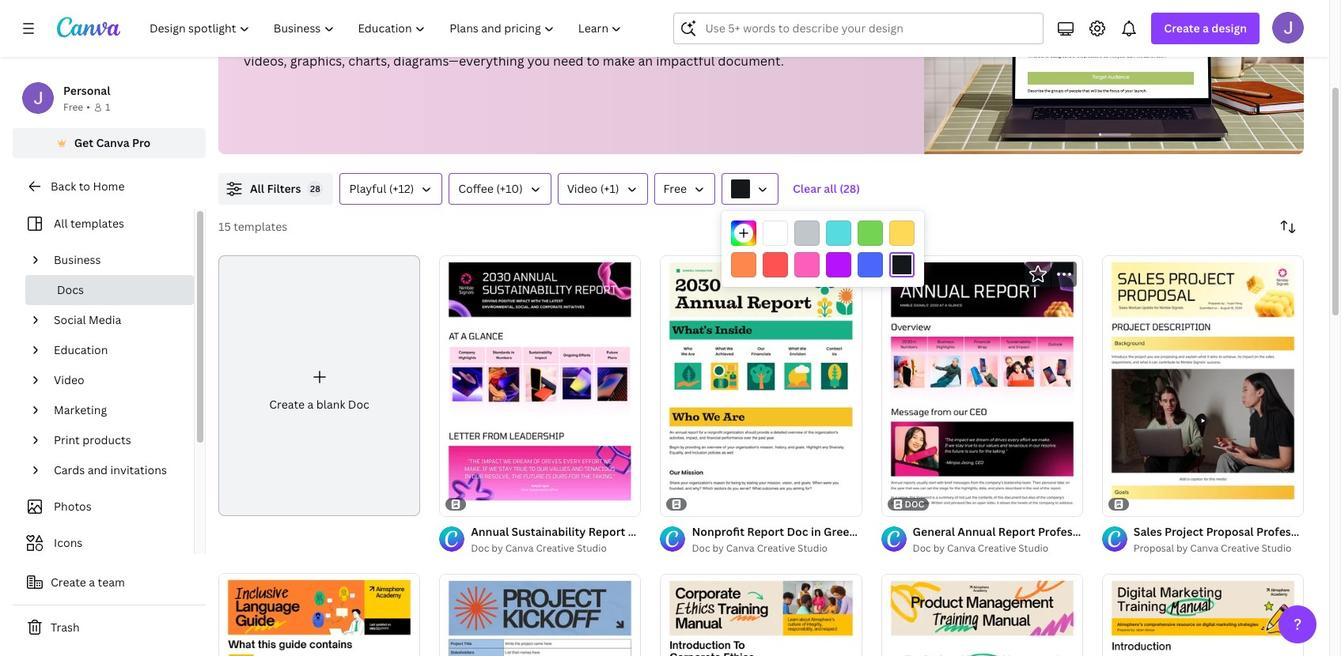 Task type: locate. For each thing, give the bounding box(es) containing it.
#55dbe0 image
[[826, 221, 851, 246]]

2 horizontal spatial doc by canva creative studio link
[[913, 541, 1083, 557]]

0 vertical spatial to
[[587, 52, 600, 70]]

2 vertical spatial a
[[89, 575, 95, 590]]

#b612fb image
[[826, 252, 851, 278]]

all templates link
[[22, 209, 184, 239]]

cards and invitations link
[[47, 456, 184, 486]]

2 doc by canva creative studio from the left
[[692, 542, 828, 556]]

#fd5ebb image
[[794, 252, 820, 278], [794, 252, 820, 278]]

doc by canva creative studio up the product management training manual professional doc in yellow green pink playful professional style image
[[913, 542, 1049, 556]]

0 horizontal spatial to
[[79, 179, 90, 194]]

by
[[492, 542, 503, 556], [713, 542, 724, 556], [933, 542, 945, 556], [1177, 542, 1188, 556]]

canva up corporate ethics training manual professional doc in yellow orange green playful professional style image
[[726, 542, 755, 556]]

coffee (+10)
[[458, 181, 523, 196]]

1 vertical spatial free
[[664, 181, 687, 196]]

create inside button
[[51, 575, 86, 590]]

1 horizontal spatial all
[[250, 181, 264, 196]]

docs
[[57, 282, 84, 298]]

blue & red bold minimalist project kickoff doc image
[[439, 574, 641, 657]]

0 horizontal spatial doc by canva creative studio
[[471, 542, 607, 556]]

print
[[54, 433, 80, 448]]

get
[[74, 135, 93, 150]]

0 horizontal spatial video
[[54, 373, 84, 388]]

1 horizontal spatial a
[[307, 397, 314, 412]]

canva inside button
[[96, 135, 129, 150]]

all templates
[[54, 216, 124, 231]]

video up marketing
[[54, 373, 84, 388]]

2 creative from the left
[[757, 542, 795, 556]]

beautiful
[[279, 32, 334, 49]]

add a new color image
[[731, 221, 756, 246]]

1 vertical spatial all
[[54, 216, 68, 231]]

make
[[244, 32, 276, 49]]

3 doc by canva creative studio from the left
[[913, 542, 1049, 556]]

0 horizontal spatial templates
[[70, 216, 124, 231]]

2 by from the left
[[713, 542, 724, 556]]

create inside dropdown button
[[1164, 21, 1200, 36]]

4 studio from the left
[[1262, 542, 1292, 556]]

create a design button
[[1152, 13, 1260, 44]]

cards and invitations
[[54, 463, 167, 478]]

1 by from the left
[[492, 542, 503, 556]]

#fed958 image
[[889, 221, 915, 246], [889, 221, 915, 246]]

by for the product management training manual professional doc in yellow green pink playful professional style image's the doc by canva creative studio link
[[933, 542, 945, 556]]

back
[[51, 179, 76, 194]]

#fe884c image
[[731, 252, 756, 278], [731, 252, 756, 278]]

general annual report professional doc in black pink purple tactile 3d style image
[[881, 255, 1083, 517]]

doc by canva creative studio for the product management training manual professional doc in yellow green pink playful professional style image's the doc by canva creative studio link
[[913, 542, 1049, 556]]

a left team
[[89, 575, 95, 590]]

clear all (28)
[[793, 181, 860, 196]]

documents
[[376, 32, 444, 49]]

a inside create a team button
[[89, 575, 95, 590]]

create a team button
[[13, 567, 206, 599]]

1 vertical spatial to
[[79, 179, 90, 194]]

4 creative from the left
[[1221, 542, 1259, 556]]

1 horizontal spatial video
[[567, 181, 598, 196]]

with
[[448, 32, 474, 49], [697, 32, 723, 49]]

#74d353 image
[[858, 221, 883, 246]]

None search field
[[674, 13, 1044, 44]]

clear all (28) button
[[785, 173, 868, 205]]

1 horizontal spatial to
[[587, 52, 600, 70]]

templates
[[632, 32, 693, 49], [70, 216, 124, 231], [234, 219, 287, 234]]

creative up blue & red bold minimalist project kickoff doc image
[[536, 542, 574, 556]]

with up impactful
[[697, 32, 723, 49]]

team
[[98, 575, 125, 590]]

education link
[[47, 336, 184, 366]]

make beautiful visual documents with canva docs. design docs templates with photos, videos, graphics, charts, diagrams—everything you need to make an impactful document.
[[244, 32, 784, 70]]

2 horizontal spatial doc by canva creative studio
[[913, 542, 1049, 556]]

with up diagrams—everything
[[448, 32, 474, 49]]

canva
[[477, 32, 515, 49], [96, 135, 129, 150], [505, 542, 534, 556], [726, 542, 755, 556], [947, 542, 976, 556], [1190, 542, 1219, 556]]

free for free •
[[63, 100, 83, 114]]

corporate ethics training manual professional doc in yellow orange green playful professional style image
[[660, 574, 862, 657]]

all for all templates
[[54, 216, 68, 231]]

templates right 15
[[234, 219, 287, 234]]

a left blank
[[307, 397, 314, 412]]

0 horizontal spatial doc by canva creative studio link
[[471, 541, 641, 557]]

0 vertical spatial a
[[1203, 21, 1209, 36]]

to inside make beautiful visual documents with canva docs. design docs templates with photos, videos, graphics, charts, diagrams—everything you need to make an impactful document.
[[587, 52, 600, 70]]

social
[[54, 313, 86, 328]]

create a team
[[51, 575, 125, 590]]

doc by canva creative studio link
[[471, 541, 641, 557], [692, 541, 862, 557], [913, 541, 1083, 557]]

#c1c6cb image
[[794, 221, 820, 246]]

1 vertical spatial video
[[54, 373, 84, 388]]

2 vertical spatial create
[[51, 575, 86, 590]]

2 studio from the left
[[798, 542, 828, 556]]

3 doc by canva creative studio link from the left
[[913, 541, 1083, 557]]

studio
[[577, 542, 607, 556], [798, 542, 828, 556], [1019, 542, 1049, 556], [1262, 542, 1292, 556]]

free right (+1)
[[664, 181, 687, 196]]

create down icons
[[51, 575, 86, 590]]

video inside video (+1) button
[[567, 181, 598, 196]]

#fd5152 image
[[763, 252, 788, 278], [763, 252, 788, 278]]

1 horizontal spatial doc by canva creative studio link
[[692, 541, 862, 557]]

0 horizontal spatial all
[[54, 216, 68, 231]]

icons
[[54, 536, 83, 551]]

2 doc by canva creative studio link from the left
[[692, 541, 862, 557]]

1 horizontal spatial free
[[664, 181, 687, 196]]

creative up digital marketing training manual professional doc in green purple yellow playful professional style image
[[1221, 542, 1259, 556]]

all for all filters
[[250, 181, 264, 196]]

products
[[83, 433, 131, 448]]

#ffffff image
[[763, 221, 788, 246], [763, 221, 788, 246]]

media
[[89, 313, 121, 328]]

1 horizontal spatial create
[[269, 397, 305, 412]]

1
[[105, 100, 110, 114]]

a left design
[[1203, 21, 1209, 36]]

photos link
[[22, 492, 184, 522]]

3 creative from the left
[[978, 542, 1016, 556]]

#55dbe0 image
[[826, 221, 851, 246]]

2 horizontal spatial templates
[[632, 32, 693, 49]]

video
[[567, 181, 598, 196], [54, 373, 84, 388]]

1 horizontal spatial templates
[[234, 219, 287, 234]]

create left design
[[1164, 21, 1200, 36]]

a for team
[[89, 575, 95, 590]]

to right "need"
[[587, 52, 600, 70]]

canva for annual sustainability report professional doc in black pink purple tactile 3d style image
[[505, 542, 534, 556]]

templates up an
[[632, 32, 693, 49]]

canva left docs.
[[477, 32, 515, 49]]

create
[[1164, 21, 1200, 36], [269, 397, 305, 412], [51, 575, 86, 590]]

creative up the product management training manual professional doc in yellow green pink playful professional style image
[[978, 542, 1016, 556]]

canva for nonprofit report doc in green yellow orange flat geometric style image
[[726, 542, 755, 556]]

trash
[[51, 620, 80, 635]]

1 creative from the left
[[536, 542, 574, 556]]

all down back
[[54, 216, 68, 231]]

0 horizontal spatial create
[[51, 575, 86, 590]]

create for create a blank doc
[[269, 397, 305, 412]]

icons link
[[22, 529, 184, 559]]

sales project proposal professional doc in yellow white pink tactile 3d style image
[[1102, 255, 1304, 517]]

design
[[555, 32, 596, 49]]

video inside video link
[[54, 373, 84, 388]]

doc
[[348, 397, 369, 412], [471, 542, 489, 556], [692, 542, 710, 556], [913, 542, 931, 556]]

#15181b image
[[731, 180, 750, 199]]

doc by canva creative studio link up the product management training manual professional doc in yellow green pink playful professional style image
[[913, 541, 1083, 557]]

3 studio from the left
[[1019, 542, 1049, 556]]

to inside back to home link
[[79, 179, 90, 194]]

0 horizontal spatial free
[[63, 100, 83, 114]]

an
[[638, 52, 653, 70]]

0 vertical spatial free
[[63, 100, 83, 114]]

1 horizontal spatial doc by canva creative studio
[[692, 542, 828, 556]]

a inside create a design dropdown button
[[1203, 21, 1209, 36]]

doc by canva creative studio link up corporate ethics training manual professional doc in yellow orange green playful professional style image
[[692, 541, 862, 557]]

canva up the product management training manual professional doc in yellow green pink playful professional style image
[[947, 542, 976, 556]]

social media link
[[47, 305, 184, 336]]

blank
[[316, 397, 345, 412]]

studio for the product management training manual professional doc in yellow green pink playful professional style image's the doc by canva creative studio link
[[1019, 542, 1049, 556]]

canva right proposal
[[1190, 542, 1219, 556]]

to right back
[[79, 179, 90, 194]]

2 horizontal spatial a
[[1203, 21, 1209, 36]]

free •
[[63, 100, 90, 114]]

get canva pro
[[74, 135, 151, 150]]

templates down back to home
[[70, 216, 124, 231]]

doc by canva creative studio
[[471, 542, 607, 556], [692, 542, 828, 556], [913, 542, 1049, 556]]

creative up corporate ethics training manual professional doc in yellow orange green playful professional style image
[[757, 542, 795, 556]]

0 vertical spatial create
[[1164, 21, 1200, 36]]

proposal
[[1134, 542, 1174, 556]]

education
[[54, 343, 108, 358]]

1 with from the left
[[448, 32, 474, 49]]

#15181b image
[[889, 252, 915, 278], [889, 252, 915, 278]]

#4a66fb image
[[858, 252, 883, 278], [858, 252, 883, 278]]

0 vertical spatial video
[[567, 181, 598, 196]]

create left blank
[[269, 397, 305, 412]]

video for video
[[54, 373, 84, 388]]

document.
[[718, 52, 784, 70]]

free inside button
[[664, 181, 687, 196]]

all filters
[[250, 181, 301, 196]]

all left filters at the left
[[250, 181, 264, 196]]

1 vertical spatial a
[[307, 397, 314, 412]]

•
[[86, 100, 90, 114]]

doc by canva creative studio up corporate ethics training manual professional doc in yellow orange green playful professional style image
[[692, 542, 828, 556]]

1 studio from the left
[[577, 542, 607, 556]]

1 doc by canva creative studio link from the left
[[471, 541, 641, 557]]

(+1)
[[600, 181, 619, 196]]

to
[[587, 52, 600, 70], [79, 179, 90, 194]]

canva up blue & red bold minimalist project kickoff doc image
[[505, 542, 534, 556]]

create for create a team
[[51, 575, 86, 590]]

doc by canva creative studio link up blue & red bold minimalist project kickoff doc image
[[471, 541, 641, 557]]

1 vertical spatial create
[[269, 397, 305, 412]]

a
[[1203, 21, 1209, 36], [307, 397, 314, 412], [89, 575, 95, 590]]

2 horizontal spatial create
[[1164, 21, 1200, 36]]

free button
[[654, 173, 715, 205]]

impactful
[[656, 52, 715, 70]]

1 horizontal spatial with
[[697, 32, 723, 49]]

playful (+12) button
[[340, 173, 443, 205]]

home
[[93, 179, 125, 194]]

video for video (+1)
[[567, 181, 598, 196]]

free left •
[[63, 100, 83, 114]]

studio inside proposal by canva creative studio link
[[1262, 542, 1292, 556]]

3 by from the left
[[933, 542, 945, 556]]

canva inside make beautiful visual documents with canva docs. design docs templates with photos, videos, graphics, charts, diagrams—everything you need to make an impactful document.
[[477, 32, 515, 49]]

Sort by button
[[1272, 211, 1304, 243]]

doc for nonprofit report doc in green yellow orange flat geometric style image
[[692, 542, 710, 556]]

1 doc by canva creative studio from the left
[[471, 542, 607, 556]]

you
[[527, 52, 550, 70]]

0 horizontal spatial a
[[89, 575, 95, 590]]

0 vertical spatial all
[[250, 181, 264, 196]]

video (+1)
[[567, 181, 619, 196]]

studio for proposal by canva creative studio link
[[1262, 542, 1292, 556]]

canva left pro in the top left of the page
[[96, 135, 129, 150]]

#c1c6cb image
[[794, 221, 820, 246]]

personal
[[63, 83, 110, 98]]

a inside create a blank doc element
[[307, 397, 314, 412]]

video left (+1)
[[567, 181, 598, 196]]

0 horizontal spatial with
[[448, 32, 474, 49]]

4 by from the left
[[1177, 542, 1188, 556]]

clear
[[793, 181, 821, 196]]

doc by canva creative studio up blue & red bold minimalist project kickoff doc image
[[471, 542, 607, 556]]

create a design
[[1164, 21, 1247, 36]]



Task type: vqa. For each thing, say whether or not it's contained in the screenshot.
✢
no



Task type: describe. For each thing, give the bounding box(es) containing it.
doc inside create a blank doc element
[[348, 397, 369, 412]]

photos
[[54, 499, 92, 514]]

proposal by canva creative studio
[[1134, 542, 1292, 556]]

print products
[[54, 433, 131, 448]]

annual sustainability report professional doc in black pink purple tactile 3d style image
[[439, 255, 641, 517]]

doc by canva creative studio link for corporate ethics training manual professional doc in yellow orange green playful professional style image
[[692, 541, 862, 557]]

coffee
[[458, 181, 494, 196]]

(+10)
[[496, 181, 523, 196]]

cards
[[54, 463, 85, 478]]

doc by canva creative studio link for blue & red bold minimalist project kickoff doc image
[[471, 541, 641, 557]]

2 with from the left
[[697, 32, 723, 49]]

video link
[[47, 366, 184, 396]]

doc by canva creative studio link for the product management training manual professional doc in yellow green pink playful professional style image
[[913, 541, 1083, 557]]

jacob simon image
[[1272, 12, 1304, 44]]

by for proposal by canva creative studio link
[[1177, 542, 1188, 556]]

creative for proposal by canva creative studio link
[[1221, 542, 1259, 556]]

15
[[218, 219, 231, 234]]

create a blank doc element
[[218, 256, 420, 517]]

make
[[603, 52, 635, 70]]

docs.
[[518, 32, 552, 49]]

templates for 15 templates
[[234, 219, 287, 234]]

#15181b image
[[731, 180, 750, 199]]

(28)
[[840, 181, 860, 196]]

playful
[[349, 181, 386, 196]]

need
[[553, 52, 584, 70]]

video (+1) button
[[558, 173, 648, 205]]

marketing
[[54, 403, 107, 418]]

add a new color image
[[731, 221, 756, 246]]

diagrams—everything
[[393, 52, 524, 70]]

pro
[[132, 135, 151, 150]]

doc by canva creative studio for the doc by canva creative studio link associated with blue & red bold minimalist project kickoff doc image
[[471, 542, 607, 556]]

all
[[824, 181, 837, 196]]

a for blank
[[307, 397, 314, 412]]

free for free
[[664, 181, 687, 196]]

templates inside make beautiful visual documents with canva docs. design docs templates with photos, videos, graphics, charts, diagrams—everything you need to make an impactful document.
[[632, 32, 693, 49]]

studio for the doc by canva creative studio link associated with blue & red bold minimalist project kickoff doc image
[[577, 542, 607, 556]]

by for the doc by canva creative studio link associated with corporate ethics training manual professional doc in yellow orange green playful professional style image
[[713, 542, 724, 556]]

doc for annual sustainability report professional doc in black pink purple tactile 3d style image
[[471, 542, 489, 556]]

business
[[54, 252, 101, 267]]

28 filter options selected element
[[307, 181, 323, 197]]

studio for the doc by canva creative studio link associated with corporate ethics training manual professional doc in yellow orange green playful professional style image
[[798, 542, 828, 556]]

nonprofit report doc in green yellow orange flat geometric style image
[[660, 255, 862, 517]]

charts,
[[348, 52, 390, 70]]

playful (+12)
[[349, 181, 414, 196]]

15 templates
[[218, 219, 287, 234]]

top level navigation element
[[139, 13, 636, 44]]

trash link
[[13, 612, 206, 644]]

visual
[[337, 32, 372, 49]]

doc by canva creative studio for the doc by canva creative studio link associated with corporate ethics training manual professional doc in yellow orange green playful professional style image
[[692, 542, 828, 556]]

doc
[[905, 499, 924, 510]]

creative for the doc by canva creative studio link associated with corporate ethics training manual professional doc in yellow orange green playful professional style image
[[757, 542, 795, 556]]

inclusive language guide professional doc in orange yellow purple playful professional style image
[[218, 574, 420, 657]]

social media
[[54, 313, 121, 328]]

canva for sales project proposal professional doc in yellow white pink tactile 3d style image
[[1190, 542, 1219, 556]]

create a blank doc link
[[218, 256, 420, 517]]

templates for all templates
[[70, 216, 124, 231]]

a for design
[[1203, 21, 1209, 36]]

graphics,
[[290, 52, 345, 70]]

back to home
[[51, 179, 125, 194]]

doc for general annual report professional doc in black pink purple tactile 3d style image
[[913, 542, 931, 556]]

creative for the product management training manual professional doc in yellow green pink playful professional style image's the doc by canva creative studio link
[[978, 542, 1016, 556]]

filters
[[267, 181, 301, 196]]

get canva pro button
[[13, 128, 206, 158]]

invitations
[[110, 463, 167, 478]]

photos,
[[726, 32, 772, 49]]

back to home link
[[13, 171, 206, 203]]

#b612fb image
[[826, 252, 851, 278]]

28
[[310, 183, 320, 195]]

Search search field
[[705, 13, 1034, 44]]

(+12)
[[389, 181, 414, 196]]

proposal by canva creative studio link
[[1134, 541, 1304, 557]]

by for the doc by canva creative studio link associated with blue & red bold minimalist project kickoff doc image
[[492, 542, 503, 556]]

docs
[[600, 32, 629, 49]]

create for create a design
[[1164, 21, 1200, 36]]

digital marketing training manual professional doc in green purple yellow playful professional style image
[[1102, 574, 1304, 657]]

videos,
[[244, 52, 287, 70]]

marketing link
[[47, 396, 184, 426]]

design
[[1212, 21, 1247, 36]]

coffee (+10) button
[[449, 173, 551, 205]]

#74d353 image
[[858, 221, 883, 246]]

business link
[[47, 245, 184, 275]]

creative for the doc by canva creative studio link associated with blue & red bold minimalist project kickoff doc image
[[536, 542, 574, 556]]

print products link
[[47, 426, 184, 456]]

create a blank doc
[[269, 397, 369, 412]]

and
[[88, 463, 108, 478]]

canva for general annual report professional doc in black pink purple tactile 3d style image
[[947, 542, 976, 556]]

product management training manual professional doc in yellow green pink playful professional style image
[[881, 574, 1083, 657]]



